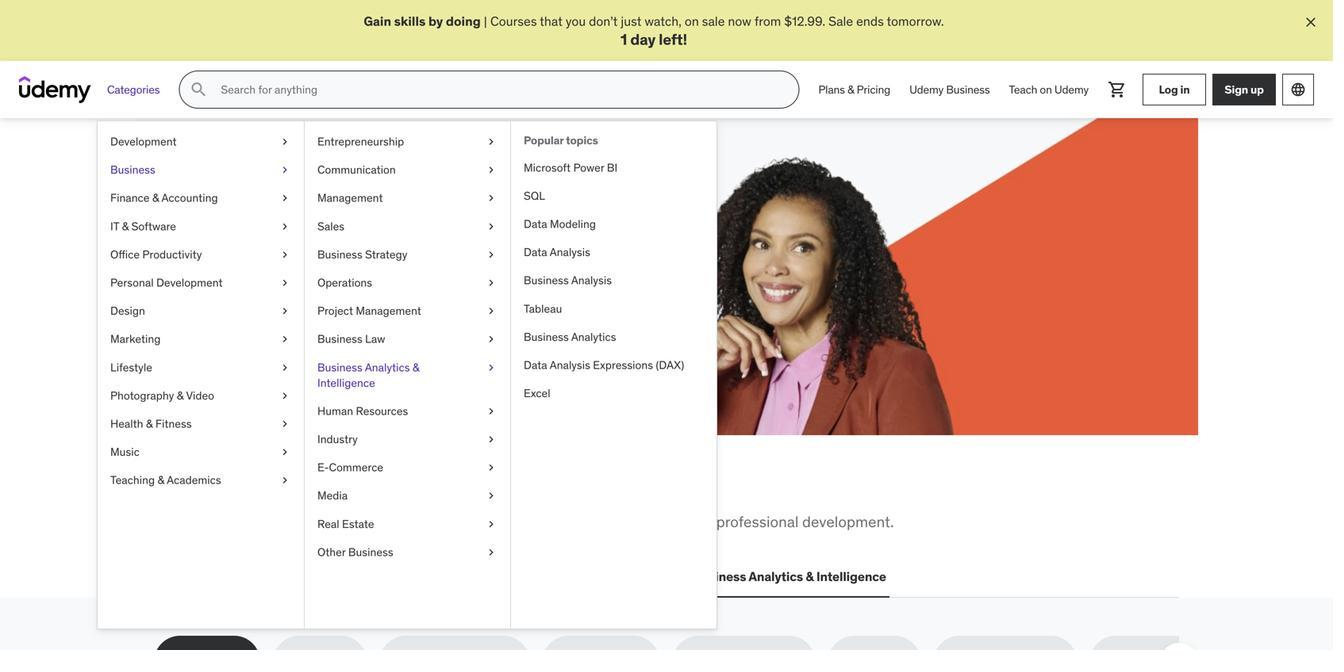 Task type: locate. For each thing, give the bounding box(es) containing it.
xsmall image for sales
[[485, 219, 498, 235]]

2 horizontal spatial in
[[1181, 82, 1190, 97]]

development
[[110, 135, 177, 149], [156, 276, 223, 290]]

xsmall image inside sales link
[[485, 219, 498, 235]]

0 vertical spatial skills
[[394, 13, 426, 29]]

data
[[524, 217, 547, 232], [524, 245, 547, 260], [524, 359, 547, 373], [483, 569, 511, 586]]

xsmall image inside teaching & academics link
[[279, 473, 291, 489]]

data for data analysis expressions (dax)
[[524, 359, 547, 373]]

xsmall image inside lifestyle link
[[279, 360, 291, 376]]

1 horizontal spatial udemy
[[1055, 82, 1089, 97]]

xsmall image for teaching & academics
[[279, 473, 291, 489]]

& for pricing
[[848, 82, 854, 97]]

& right plans
[[848, 82, 854, 97]]

in up "topics,"
[[429, 473, 453, 506]]

business analytics & intelligence element
[[510, 122, 717, 630]]

xsmall image inside e-commerce link
[[485, 461, 498, 476]]

human resources link
[[305, 398, 510, 426]]

ends up pricing
[[857, 13, 884, 29]]

sales
[[318, 219, 345, 234]]

plans & pricing
[[819, 82, 891, 97]]

xsmall image inside project management link
[[485, 304, 498, 319]]

0 vertical spatial sale
[[829, 13, 853, 29]]

learn,
[[211, 187, 294, 220]]

1 vertical spatial tomorrow.
[[328, 276, 385, 293]]

data modeling
[[524, 217, 596, 232]]

1 horizontal spatial $12.99.
[[784, 13, 826, 29]]

industry
[[318, 433, 358, 447]]

data down the data modeling
[[524, 245, 547, 260]]

xsmall image inside business law link
[[485, 332, 498, 348]]

tomorrow. for save)
[[328, 276, 385, 293]]

xsmall image inside industry link
[[485, 432, 498, 448]]

0 horizontal spatial udemy
[[910, 82, 944, 97]]

entrepreneurship
[[318, 135, 404, 149]]

1 horizontal spatial business analytics & intelligence
[[693, 569, 887, 586]]

& for video
[[177, 389, 184, 403]]

teach on udemy link
[[1000, 71, 1099, 109]]

skills left the by
[[394, 13, 426, 29]]

data analysis
[[524, 245, 590, 260]]

1 vertical spatial $12.99.
[[225, 276, 267, 293]]

excel
[[524, 387, 551, 401]]

0 horizontal spatial it
[[110, 219, 119, 234]]

gain
[[364, 13, 391, 29]]

at
[[211, 276, 222, 293]]

xsmall image inside "office productivity" link
[[279, 247, 291, 263]]

business analytics & intelligence down professional
[[693, 569, 887, 586]]

expressions
[[593, 359, 653, 373]]

0 horizontal spatial tomorrow.
[[328, 276, 385, 293]]

e-commerce
[[318, 461, 383, 475]]

0 horizontal spatial in
[[338, 259, 349, 275]]

business up the operations
[[318, 248, 363, 262]]

&
[[848, 82, 854, 97], [152, 191, 159, 205], [122, 219, 129, 234], [413, 361, 420, 375], [177, 389, 184, 403], [146, 417, 153, 432], [158, 474, 164, 488], [806, 569, 814, 586]]

analytics inside "link"
[[365, 361, 410, 375]]

tomorrow. inside gain skills by doing | courses that you don't just watch, on sale now from $12.99. sale ends tomorrow. 1 day left!
[[887, 13, 944, 29]]

$12.99. for save)
[[225, 276, 267, 293]]

1 horizontal spatial courses
[[490, 13, 537, 29]]

ends inside the 'learn, practice, succeed (and save) courses for every skill in your learning journey, starting at $12.99. sale ends tomorrow.'
[[298, 276, 325, 293]]

0 horizontal spatial you
[[313, 473, 359, 506]]

business down the business law
[[318, 361, 363, 375]]

xsmall image for project management
[[485, 304, 498, 319]]

0 vertical spatial courses
[[490, 13, 537, 29]]

business inside the business analytics & intelligence
[[318, 361, 363, 375]]

0 vertical spatial business analytics & intelligence
[[318, 361, 420, 391]]

business analytics & intelligence inside business analytics & intelligence button
[[693, 569, 887, 586]]

sign
[[1225, 82, 1249, 97]]

business for business law link
[[318, 332, 363, 347]]

xsmall image inside the business strategy link
[[485, 247, 498, 263]]

business analytics & intelligence up 'human resources'
[[318, 361, 420, 391]]

from
[[755, 13, 781, 29]]

development.
[[803, 513, 894, 532]]

analytics for business analytics link
[[571, 330, 616, 345]]

0 horizontal spatial intelligence
[[318, 376, 375, 391]]

0 horizontal spatial analytics
[[365, 361, 410, 375]]

0 vertical spatial tomorrow.
[[887, 13, 944, 29]]

business analytics & intelligence inside "link"
[[318, 361, 420, 391]]

courses up at
[[211, 259, 258, 275]]

udemy left "shopping cart with 0 items" icon
[[1055, 82, 1089, 97]]

the
[[196, 473, 236, 506]]

you right 'that'
[[566, 13, 586, 29]]

0 horizontal spatial skills
[[241, 473, 309, 506]]

business analytics & intelligence for business analytics & intelligence button
[[693, 569, 887, 586]]

xsmall image for photography & video
[[279, 389, 291, 404]]

ends down "skill"
[[298, 276, 325, 293]]

$12.99. inside the 'learn, practice, succeed (and save) courses for every skill in your learning journey, starting at $12.99. sale ends tomorrow.'
[[225, 276, 267, 293]]

1 horizontal spatial intelligence
[[817, 569, 887, 586]]

sale down the every
[[270, 276, 294, 293]]

data down sql
[[524, 217, 547, 232]]

tomorrow. down your on the left
[[328, 276, 385, 293]]

1 vertical spatial sale
[[270, 276, 294, 293]]

strategy
[[365, 248, 408, 262]]

analytics down professional
[[749, 569, 803, 586]]

intelligence down development.
[[817, 569, 887, 586]]

0 vertical spatial analysis
[[550, 245, 590, 260]]

1 horizontal spatial skills
[[314, 513, 348, 532]]

xsmall image for health & fitness
[[279, 417, 291, 432]]

analysis for business analysis
[[571, 274, 612, 288]]

1 horizontal spatial in
[[429, 473, 453, 506]]

business analytics & intelligence link
[[305, 354, 510, 398]]

business for business analytics & intelligence button
[[693, 569, 746, 586]]

topics,
[[433, 513, 478, 532]]

udemy image
[[19, 76, 91, 103]]

& right teaching
[[158, 474, 164, 488]]

1 udemy from the left
[[910, 82, 944, 97]]

it inside button
[[285, 569, 296, 586]]

it up office
[[110, 219, 119, 234]]

skills inside gain skills by doing | courses that you don't just watch, on sale now from $12.99. sale ends tomorrow. 1 day left!
[[394, 13, 426, 29]]

1 horizontal spatial it
[[285, 569, 296, 586]]

udemy business link
[[900, 71, 1000, 109]]

xsmall image inside it & software "link"
[[279, 219, 291, 235]]

intelligence inside business analytics & intelligence button
[[817, 569, 887, 586]]

business up tableau on the top of the page
[[524, 274, 569, 288]]

xsmall image inside entrepreneurship link
[[485, 134, 498, 150]]

all
[[154, 473, 191, 506]]

sale inside the 'learn, practice, succeed (and save) courses for every skill in your learning journey, starting at $12.99. sale ends tomorrow.'
[[270, 276, 294, 293]]

1 vertical spatial business analytics & intelligence
[[693, 569, 887, 586]]

data left the science
[[483, 569, 511, 586]]

xsmall image inside the business analytics & intelligence "link"
[[485, 360, 498, 376]]

0 vertical spatial intelligence
[[318, 376, 375, 391]]

xsmall image inside business link
[[279, 163, 291, 178]]

every
[[279, 259, 310, 275]]

xsmall image for human resources
[[485, 404, 498, 420]]

xsmall image inside development link
[[279, 134, 291, 150]]

learn, practice, succeed (and save) courses for every skill in your learning journey, starting at $12.99. sale ends tomorrow.
[[211, 187, 520, 293]]

xsmall image inside management link
[[485, 191, 498, 206]]

analysis down data analysis link
[[571, 274, 612, 288]]

1 vertical spatial courses
[[211, 259, 258, 275]]

finance & accounting
[[110, 191, 218, 205]]

0 vertical spatial analytics
[[571, 330, 616, 345]]

$12.99. right from
[[784, 13, 826, 29]]

udemy right pricing
[[910, 82, 944, 97]]

tomorrow. up udemy business
[[887, 13, 944, 29]]

data inside button
[[483, 569, 511, 586]]

in right log
[[1181, 82, 1190, 97]]

xsmall image inside real estate link
[[485, 517, 498, 533]]

analysis for data analysis
[[550, 245, 590, 260]]

2 vertical spatial analytics
[[749, 569, 803, 586]]

analytics up data analysis expressions (dax)
[[571, 330, 616, 345]]

log
[[1159, 82, 1178, 97]]

it left 'certifications'
[[285, 569, 296, 586]]

technical
[[368, 513, 430, 532]]

business left teach
[[946, 82, 990, 97]]

analytics down law
[[365, 361, 410, 375]]

xsmall image
[[279, 163, 291, 178], [485, 219, 498, 235], [279, 304, 291, 319], [279, 332, 291, 348], [279, 360, 291, 376], [485, 360, 498, 376], [279, 389, 291, 404], [485, 404, 498, 420], [279, 445, 291, 461], [485, 517, 498, 533], [485, 545, 498, 561]]

xsmall image for business
[[279, 163, 291, 178]]

intelligence up 'human'
[[318, 376, 375, 391]]

xsmall image for industry
[[485, 432, 498, 448]]

xsmall image for marketing
[[279, 332, 291, 348]]

2 udemy from the left
[[1055, 82, 1089, 97]]

& for academics
[[158, 474, 164, 488]]

xsmall image for management
[[485, 191, 498, 206]]

you up real
[[313, 473, 359, 506]]

data up excel at the left bottom
[[524, 359, 547, 373]]

xsmall image inside marketing link
[[279, 332, 291, 348]]

xsmall image inside design link
[[279, 304, 291, 319]]

1 horizontal spatial tomorrow.
[[887, 13, 944, 29]]

1 vertical spatial intelligence
[[817, 569, 887, 586]]

& up office
[[122, 219, 129, 234]]

udemy
[[910, 82, 944, 97], [1055, 82, 1089, 97]]

photography
[[110, 389, 174, 403]]

it inside "link"
[[110, 219, 119, 234]]

development inside the personal development link
[[156, 276, 223, 290]]

analysis
[[550, 245, 590, 260], [571, 274, 612, 288], [550, 359, 590, 373]]

& down development.
[[806, 569, 814, 586]]

0 vertical spatial it
[[110, 219, 119, 234]]

project
[[318, 304, 353, 319]]

analysis for data analysis expressions (dax)
[[550, 359, 590, 373]]

media link
[[305, 483, 510, 511]]

popular topics
[[524, 134, 598, 148]]

(dax)
[[656, 359, 684, 373]]

2 horizontal spatial skills
[[394, 13, 426, 29]]

xsmall image for business law
[[485, 332, 498, 348]]

development down categories "dropdown button"
[[110, 135, 177, 149]]

0 horizontal spatial on
[[685, 13, 699, 29]]

& for fitness
[[146, 417, 153, 432]]

business analytics & intelligence
[[318, 361, 420, 391], [693, 569, 887, 586]]

skills up workplace
[[241, 473, 309, 506]]

lifestyle
[[110, 361, 152, 375]]

modeling
[[550, 217, 596, 232]]

0 vertical spatial $12.99.
[[784, 13, 826, 29]]

analysis up business analysis
[[550, 245, 590, 260]]

1 vertical spatial it
[[285, 569, 296, 586]]

|
[[484, 13, 487, 29]]

xsmall image inside photography & video link
[[279, 389, 291, 404]]

skills down media
[[314, 513, 348, 532]]

on inside gain skills by doing | courses that you don't just watch, on sale now from $12.99. sale ends tomorrow. 1 day left!
[[685, 13, 699, 29]]

management up law
[[356, 304, 421, 319]]

business down 'rounded'
[[693, 569, 746, 586]]

management down communication at the top of the page
[[318, 191, 383, 205]]

& inside button
[[806, 569, 814, 586]]

it certifications button
[[282, 559, 382, 597]]

1 horizontal spatial you
[[566, 13, 586, 29]]

sale
[[829, 13, 853, 29], [270, 276, 294, 293]]

data analysis expressions (dax) link
[[511, 352, 717, 380]]

xsmall image inside other business link
[[485, 545, 498, 561]]

2 vertical spatial in
[[429, 473, 453, 506]]

xsmall image inside communication link
[[485, 163, 498, 178]]

courses for doing
[[490, 13, 537, 29]]

1 vertical spatial on
[[1040, 82, 1052, 97]]

in inside the all the skills you need in one place from critical workplace skills to technical topics, our catalog supports well-rounded professional development.
[[429, 473, 453, 506]]

business down tableau on the top of the page
[[524, 330, 569, 345]]

gain skills by doing | courses that you don't just watch, on sale now from $12.99. sale ends tomorrow. 1 day left!
[[364, 13, 944, 49]]

1 horizontal spatial ends
[[857, 13, 884, 29]]

teaching & academics
[[110, 474, 221, 488]]

xsmall image for other business
[[485, 545, 498, 561]]

1 vertical spatial analysis
[[571, 274, 612, 288]]

ends inside gain skills by doing | courses that you don't just watch, on sale now from $12.99. sale ends tomorrow. 1 day left!
[[857, 13, 884, 29]]

topics
[[566, 134, 598, 148]]

xsmall image inside music link
[[279, 445, 291, 461]]

ends for |
[[857, 13, 884, 29]]

& right finance
[[152, 191, 159, 205]]

health
[[110, 417, 143, 432]]

excel link
[[511, 380, 717, 408]]

business down estate
[[348, 546, 393, 560]]

0 vertical spatial development
[[110, 135, 177, 149]]

data modeling link
[[511, 210, 717, 239]]

business strategy link
[[305, 241, 510, 269]]

& right health
[[146, 417, 153, 432]]

development down "office productivity" link
[[156, 276, 223, 290]]

analytics inside button
[[749, 569, 803, 586]]

0 horizontal spatial business analytics & intelligence
[[318, 361, 420, 391]]

0 horizontal spatial ends
[[298, 276, 325, 293]]

tomorrow. for |
[[887, 13, 944, 29]]

courses right |
[[490, 13, 537, 29]]

sale up plans
[[829, 13, 853, 29]]

microsoft power bi link
[[511, 154, 717, 182]]

on right teach
[[1040, 82, 1052, 97]]

1 vertical spatial in
[[338, 259, 349, 275]]

0 vertical spatial you
[[566, 13, 586, 29]]

xsmall image for communication
[[485, 163, 498, 178]]

business
[[946, 82, 990, 97], [110, 163, 155, 177], [318, 248, 363, 262], [524, 274, 569, 288], [524, 330, 569, 345], [318, 332, 363, 347], [318, 361, 363, 375], [348, 546, 393, 560], [693, 569, 746, 586]]

1 vertical spatial ends
[[298, 276, 325, 293]]

$12.99. inside gain skills by doing | courses that you don't just watch, on sale now from $12.99. sale ends tomorrow. 1 day left!
[[784, 13, 826, 29]]

design link
[[98, 297, 304, 326]]

xsmall image
[[279, 134, 291, 150], [485, 134, 498, 150], [485, 163, 498, 178], [279, 191, 291, 206], [485, 191, 498, 206], [279, 219, 291, 235], [279, 247, 291, 263], [485, 247, 498, 263], [279, 276, 291, 291], [485, 276, 498, 291], [485, 304, 498, 319], [485, 332, 498, 348], [279, 417, 291, 432], [485, 432, 498, 448], [485, 461, 498, 476], [279, 473, 291, 489], [485, 489, 498, 504]]

business down project
[[318, 332, 363, 347]]

xsmall image inside operations link
[[485, 276, 498, 291]]

& left video
[[177, 389, 184, 403]]

2 horizontal spatial analytics
[[749, 569, 803, 586]]

in up the operations
[[338, 259, 349, 275]]

1 vertical spatial analytics
[[365, 361, 410, 375]]

1 horizontal spatial analytics
[[571, 330, 616, 345]]

you
[[566, 13, 586, 29], [313, 473, 359, 506]]

business analytics
[[524, 330, 616, 345]]

finance
[[110, 191, 150, 205]]

xsmall image inside human resources link
[[485, 404, 498, 420]]

1 vertical spatial development
[[156, 276, 223, 290]]

e-commerce link
[[305, 454, 510, 483]]

1 vertical spatial management
[[356, 304, 421, 319]]

1 horizontal spatial sale
[[829, 13, 853, 29]]

video
[[186, 389, 214, 403]]

0 vertical spatial on
[[685, 13, 699, 29]]

udemy business
[[910, 82, 990, 97]]

intelligence inside the business analytics & intelligence
[[318, 376, 375, 391]]

xsmall image for business strategy
[[485, 247, 498, 263]]

music
[[110, 445, 140, 460]]

xsmall image for music
[[279, 445, 291, 461]]

practice,
[[298, 187, 406, 220]]

$12.99. down for
[[225, 276, 267, 293]]

tomorrow. inside the 'learn, practice, succeed (and save) courses for every skill in your learning journey, starting at $12.99. sale ends tomorrow.'
[[328, 276, 385, 293]]

all the skills you need in one place from critical workplace skills to technical topics, our catalog supports well-rounded professional development.
[[154, 473, 894, 532]]

0 horizontal spatial sale
[[270, 276, 294, 293]]

0 horizontal spatial $12.99.
[[225, 276, 267, 293]]

development inside development link
[[110, 135, 177, 149]]

xsmall image inside media 'link'
[[485, 489, 498, 504]]

on left 'sale'
[[685, 13, 699, 29]]

business inside button
[[693, 569, 746, 586]]

catalog
[[507, 513, 557, 532]]

analysis down 'business analytics'
[[550, 359, 590, 373]]

business analysis
[[524, 274, 612, 288]]

courses inside gain skills by doing | courses that you don't just watch, on sale now from $12.99. sale ends tomorrow. 1 day left!
[[490, 13, 537, 29]]

xsmall image inside finance & accounting link
[[279, 191, 291, 206]]

1 vertical spatial you
[[313, 473, 359, 506]]

$12.99. for |
[[784, 13, 826, 29]]

0 horizontal spatial courses
[[211, 259, 258, 275]]

xsmall image inside the personal development link
[[279, 276, 291, 291]]

2 vertical spatial skills
[[314, 513, 348, 532]]

sale inside gain skills by doing | courses that you don't just watch, on sale now from $12.99. sale ends tomorrow. 1 day left!
[[829, 13, 853, 29]]

project management
[[318, 304, 421, 319]]

office productivity
[[110, 248, 202, 262]]

music link
[[98, 439, 304, 467]]

courses inside the 'learn, practice, succeed (and save) courses for every skill in your learning journey, starting at $12.99. sale ends tomorrow.'
[[211, 259, 258, 275]]

& for accounting
[[152, 191, 159, 205]]

don't
[[589, 13, 618, 29]]

2 vertical spatial analysis
[[550, 359, 590, 373]]

sign up
[[1225, 82, 1264, 97]]

0 vertical spatial ends
[[857, 13, 884, 29]]

business up finance
[[110, 163, 155, 177]]

xsmall image inside health & fitness link
[[279, 417, 291, 432]]

industry link
[[305, 426, 510, 454]]

data for data modeling
[[524, 217, 547, 232]]



Task type: vqa. For each thing, say whether or not it's contained in the screenshot.
With
no



Task type: describe. For each thing, give the bounding box(es) containing it.
development link
[[98, 128, 304, 156]]

& down business law link
[[413, 361, 420, 375]]

business for business analytics link
[[524, 330, 569, 345]]

entrepreneurship link
[[305, 128, 510, 156]]

just
[[621, 13, 642, 29]]

analytics for business analytics & intelligence button
[[749, 569, 803, 586]]

choose a language image
[[1291, 82, 1307, 98]]

1 horizontal spatial on
[[1040, 82, 1052, 97]]

other business
[[318, 546, 393, 560]]

xsmall image for entrepreneurship
[[485, 134, 498, 150]]

it for it certifications
[[285, 569, 296, 586]]

tableau
[[524, 302, 562, 316]]

in inside the 'learn, practice, succeed (and save) courses for every skill in your learning journey, starting at $12.99. sale ends tomorrow.'
[[338, 259, 349, 275]]

microsoft
[[524, 161, 571, 175]]

shopping cart with 0 items image
[[1108, 80, 1127, 99]]

well-
[[624, 513, 657, 532]]

place
[[508, 473, 574, 506]]

personal development link
[[98, 269, 304, 297]]

other
[[318, 546, 346, 560]]

to
[[351, 513, 365, 532]]

certifications
[[298, 569, 379, 586]]

professional
[[717, 513, 799, 532]]

business for business analysis link
[[524, 274, 569, 288]]

sale for |
[[829, 13, 853, 29]]

xsmall image for personal development
[[279, 276, 291, 291]]

popular
[[524, 134, 564, 148]]

data science
[[483, 569, 560, 586]]

ends for save)
[[298, 276, 325, 293]]

science
[[513, 569, 560, 586]]

lifestyle link
[[98, 354, 304, 382]]

other business link
[[305, 539, 510, 567]]

close image
[[1303, 14, 1319, 30]]

0 vertical spatial in
[[1181, 82, 1190, 97]]

intelligence for business analytics & intelligence button
[[817, 569, 887, 586]]

xsmall image for office productivity
[[279, 247, 291, 263]]

microsoft power bi
[[524, 161, 618, 175]]

operations link
[[305, 269, 510, 297]]

left!
[[659, 30, 687, 49]]

sql
[[524, 189, 545, 203]]

up
[[1251, 82, 1264, 97]]

& for software
[[122, 219, 129, 234]]

data analysis expressions (dax)
[[524, 359, 684, 373]]

Search for anything text field
[[218, 76, 780, 103]]

submit search image
[[189, 80, 208, 99]]

xsmall image for lifestyle
[[279, 360, 291, 376]]

human resources
[[318, 405, 408, 419]]

xsmall image for real estate
[[485, 517, 498, 533]]

for
[[261, 259, 276, 275]]

data science button
[[480, 559, 564, 597]]

photography & video
[[110, 389, 214, 403]]

that
[[540, 13, 563, 29]]

it for it & software
[[110, 219, 119, 234]]

it & software link
[[98, 213, 304, 241]]

business inside 'link'
[[946, 82, 990, 97]]

log in link
[[1143, 74, 1207, 106]]

rounded
[[657, 513, 713, 532]]

xsmall image for development
[[279, 134, 291, 150]]

xsmall image for design
[[279, 304, 291, 319]]

data analysis link
[[511, 239, 717, 267]]

software
[[131, 219, 176, 234]]

teaching
[[110, 474, 155, 488]]

starting
[[476, 259, 520, 275]]

log in
[[1159, 82, 1190, 97]]

design
[[110, 304, 145, 319]]

business analysis link
[[511, 267, 717, 295]]

critical
[[192, 513, 238, 532]]

project management link
[[305, 297, 510, 326]]

now
[[728, 13, 752, 29]]

you inside the all the skills you need in one place from critical workplace skills to technical topics, our catalog supports well-rounded professional development.
[[313, 473, 359, 506]]

business analytics & intelligence button
[[690, 559, 890, 597]]

categories
[[107, 82, 160, 97]]

sale
[[702, 13, 725, 29]]

sale for save)
[[270, 276, 294, 293]]

xsmall image for it & software
[[279, 219, 291, 235]]

categories button
[[98, 71, 169, 109]]

teaching & academics link
[[98, 467, 304, 495]]

business analytics & intelligence for the business analytics & intelligence "link"
[[318, 361, 420, 391]]

sales link
[[305, 213, 510, 241]]

xsmall image for e-commerce
[[485, 461, 498, 476]]

business strategy
[[318, 248, 408, 262]]

xsmall image for business analytics & intelligence
[[485, 360, 498, 376]]

one
[[458, 473, 503, 506]]

human
[[318, 405, 353, 419]]

personal
[[110, 276, 154, 290]]

succeed
[[411, 187, 510, 220]]

sign up link
[[1213, 74, 1276, 106]]

doing
[[446, 13, 481, 29]]

health & fitness link
[[98, 410, 304, 439]]

need
[[363, 473, 424, 506]]

0 vertical spatial management
[[318, 191, 383, 205]]

xsmall image for media
[[485, 489, 498, 504]]

data for data science
[[483, 569, 511, 586]]

office productivity link
[[98, 241, 304, 269]]

intelligence for the business analytics & intelligence "link"
[[318, 376, 375, 391]]

fitness
[[156, 417, 192, 432]]

law
[[365, 332, 385, 347]]

business for the business analytics & intelligence "link"
[[318, 361, 363, 375]]

academics
[[167, 474, 221, 488]]

1 vertical spatial skills
[[241, 473, 309, 506]]

(and
[[211, 219, 266, 252]]

business law
[[318, 332, 385, 347]]

analytics for the business analytics & intelligence "link"
[[365, 361, 410, 375]]

management link
[[305, 184, 510, 213]]

power
[[574, 161, 605, 175]]

it & software
[[110, 219, 176, 234]]

bi
[[607, 161, 618, 175]]

real estate link
[[305, 511, 510, 539]]

plans
[[819, 82, 845, 97]]

business analytics link
[[511, 324, 717, 352]]

xsmall image for finance & accounting
[[279, 191, 291, 206]]

productivity
[[142, 248, 202, 262]]

skill
[[313, 259, 335, 275]]

save)
[[271, 219, 334, 252]]

courses for (and
[[211, 259, 258, 275]]

udemy inside 'link'
[[910, 82, 944, 97]]

accounting
[[162, 191, 218, 205]]

data for data analysis
[[524, 245, 547, 260]]

business for the business strategy link on the top of the page
[[318, 248, 363, 262]]

teach on udemy
[[1009, 82, 1089, 97]]

you inside gain skills by doing | courses that you don't just watch, on sale now from $12.99. sale ends tomorrow. 1 day left!
[[566, 13, 586, 29]]

xsmall image for operations
[[485, 276, 498, 291]]

day
[[631, 30, 656, 49]]

plans & pricing link
[[809, 71, 900, 109]]



